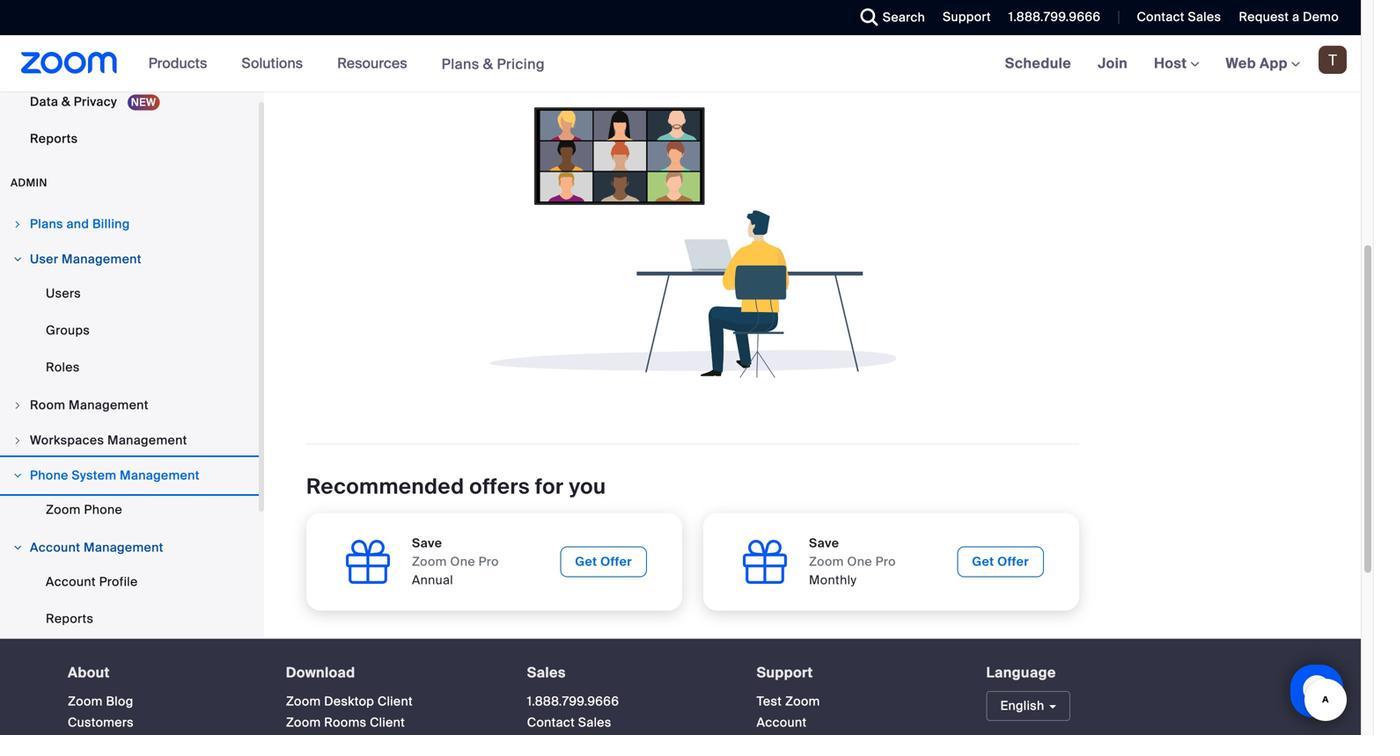 Task type: locate. For each thing, give the bounding box(es) containing it.
1 vertical spatial 1.888.799.9666
[[527, 694, 619, 711]]

save
[[412, 536, 442, 552], [809, 536, 839, 552]]

1 vertical spatial contact
[[527, 715, 575, 732]]

test zoom link
[[757, 694, 820, 711]]

account inside menu
[[46, 574, 96, 591]]

account inside menu item
[[30, 540, 80, 556]]

support up 'test zoom' link
[[757, 664, 813, 683]]

account down 'test zoom' link
[[757, 715, 807, 732]]

reports link down data & privacy link
[[0, 122, 259, 157]]

reports inside account management menu
[[46, 611, 94, 628]]

phone down system
[[84, 502, 122, 519]]

account profile
[[46, 574, 138, 591]]

0 horizontal spatial sales
[[527, 664, 566, 683]]

contact
[[1137, 9, 1185, 25], [527, 715, 575, 732]]

save up monthly
[[809, 536, 839, 552]]

contact sales link
[[1124, 0, 1226, 35], [1137, 9, 1221, 25], [527, 715, 612, 732]]

request a demo link
[[1226, 0, 1361, 35], [1239, 9, 1339, 25]]

users link
[[0, 276, 259, 312]]

scheduler link
[[0, 11, 259, 46]]

admin
[[11, 176, 47, 190]]

management up profile
[[84, 540, 164, 556]]

sales up 1.888.799.9666 link
[[527, 664, 566, 683]]

account for account profile
[[46, 574, 96, 591]]

one
[[450, 554, 475, 571], [847, 554, 872, 571]]

side navigation navigation
[[0, 0, 264, 676]]

1.888.799.9666 button
[[995, 0, 1105, 35], [1009, 9, 1101, 25]]

settings link
[[0, 48, 259, 83]]

1 horizontal spatial 1.888.799.9666
[[1009, 9, 1101, 25]]

0 horizontal spatial plans
[[30, 216, 63, 232]]

get
[[575, 554, 597, 571], [972, 554, 994, 571]]

0 horizontal spatial phone
[[30, 468, 68, 484]]

management
[[62, 251, 142, 268], [69, 398, 149, 414], [107, 433, 187, 449], [120, 468, 200, 484], [84, 540, 164, 556]]

contact sales
[[1137, 9, 1221, 25]]

plans left pricing
[[442, 55, 479, 73]]

4 right image from the top
[[12, 436, 23, 446]]

user
[[30, 251, 58, 268]]

1 vertical spatial account
[[46, 574, 96, 591]]

2 get offer from the left
[[972, 554, 1029, 571]]

web app button
[[1226, 54, 1300, 73]]

zoom inside admin menu menu
[[46, 502, 81, 519]]

rooms
[[324, 715, 367, 732]]

1 horizontal spatial gift_blueicon image
[[739, 536, 791, 589]]

zoom blog customers
[[68, 694, 134, 732]]

0 horizontal spatial offer
[[601, 554, 632, 571]]

2 pro from the left
[[876, 554, 896, 571]]

one up "annual"
[[450, 554, 475, 571]]

zoom logo image
[[21, 52, 118, 74]]

phone inside menu item
[[30, 468, 68, 484]]

& left pricing
[[483, 55, 493, 73]]

plans and billing menu item
[[0, 208, 259, 241]]

you
[[569, 474, 606, 501]]

0 horizontal spatial save
[[412, 536, 442, 552]]

recommended
[[306, 474, 464, 501]]

2 gift_blueicon image from the left
[[739, 536, 791, 589]]

right image inside user management menu item
[[12, 254, 23, 265]]

2 get from the left
[[972, 554, 994, 571]]

plans
[[442, 55, 479, 73], [30, 216, 63, 232]]

1 get from the left
[[575, 554, 597, 571]]

room
[[30, 398, 65, 414]]

0 vertical spatial plans
[[442, 55, 479, 73]]

contact inside 1.888.799.9666 contact sales
[[527, 715, 575, 732]]

3 right image from the top
[[12, 401, 23, 411]]

support link
[[930, 0, 995, 35], [943, 9, 991, 25], [757, 664, 813, 683]]

right image
[[12, 219, 23, 230], [12, 254, 23, 265], [12, 401, 23, 411], [12, 436, 23, 446], [12, 471, 23, 482]]

save zoom one pro annual
[[412, 536, 499, 589]]

system
[[72, 468, 117, 484]]

0 horizontal spatial get offer button
[[560, 547, 647, 578]]

save up "annual"
[[412, 536, 442, 552]]

0 horizontal spatial support
[[757, 664, 813, 683]]

save inside the save zoom one pro monthly
[[809, 536, 839, 552]]

1 horizontal spatial save
[[809, 536, 839, 552]]

0 vertical spatial contact
[[1137, 9, 1185, 25]]

sales up host dropdown button
[[1188, 9, 1221, 25]]

save inside save zoom one pro annual
[[412, 536, 442, 552]]

2 one from the left
[[847, 554, 872, 571]]

client right desktop
[[378, 694, 413, 711]]

1 pro from the left
[[479, 554, 499, 571]]

2 right image from the top
[[12, 254, 23, 265]]

0 vertical spatial &
[[483, 55, 493, 73]]

phone
[[30, 468, 68, 484], [84, 502, 122, 519]]

1 horizontal spatial &
[[483, 55, 493, 73]]

zoom phone link
[[0, 493, 259, 528]]

gift_blueicon image left "annual"
[[342, 536, 394, 589]]

zoom down system
[[46, 502, 81, 519]]

account for account management
[[30, 540, 80, 556]]

data & privacy
[[30, 94, 120, 110]]

1 horizontal spatial phone
[[84, 502, 122, 519]]

about link
[[68, 664, 110, 683]]

1 horizontal spatial sales
[[578, 715, 612, 732]]

1 vertical spatial sales
[[527, 664, 566, 683]]

1 gift_blueicon image from the left
[[342, 536, 394, 589]]

sales
[[1188, 9, 1221, 25], [527, 664, 566, 683], [578, 715, 612, 732]]

2 vertical spatial account
[[757, 715, 807, 732]]

search button
[[848, 0, 930, 35]]

right image for plans and billing
[[12, 219, 23, 230]]

pricing
[[497, 55, 545, 73]]

1 one from the left
[[450, 554, 475, 571]]

1 horizontal spatial get offer
[[972, 554, 1029, 571]]

offer
[[601, 554, 632, 571], [998, 554, 1029, 571]]

host button
[[1154, 54, 1200, 73]]

right image down admin
[[12, 219, 23, 230]]

product information navigation
[[135, 35, 558, 93]]

right image inside room management menu item
[[12, 401, 23, 411]]

account down the account management
[[46, 574, 96, 591]]

client
[[378, 694, 413, 711], [370, 715, 405, 732]]

2 save from the left
[[809, 536, 839, 552]]

plans for plans and billing
[[30, 216, 63, 232]]

right image left workspaces on the left bottom of page
[[12, 436, 23, 446]]

users
[[46, 286, 81, 302]]

& inside product information 'navigation'
[[483, 55, 493, 73]]

0 vertical spatial sales
[[1188, 9, 1221, 25]]

0 horizontal spatial contact
[[527, 715, 575, 732]]

0 vertical spatial reports
[[30, 131, 78, 147]]

save for save zoom one pro annual
[[412, 536, 442, 552]]

1 horizontal spatial one
[[847, 554, 872, 571]]

0 horizontal spatial get
[[575, 554, 597, 571]]

2 offer from the left
[[998, 554, 1029, 571]]

1 horizontal spatial offer
[[998, 554, 1029, 571]]

1 vertical spatial phone
[[84, 502, 122, 519]]

plans left and
[[30, 216, 63, 232]]

demo
[[1303, 9, 1339, 25]]

offer for save zoom one pro monthly
[[998, 554, 1029, 571]]

privacy
[[74, 94, 117, 110]]

request
[[1239, 9, 1289, 25]]

get offer button for save zoom one pro monthly
[[957, 547, 1044, 578]]

5 right image from the top
[[12, 471, 23, 482]]

right image inside phone system management menu item
[[12, 471, 23, 482]]

2 vertical spatial sales
[[578, 715, 612, 732]]

one inside the save zoom one pro monthly
[[847, 554, 872, 571]]

one inside save zoom one pro annual
[[450, 554, 475, 571]]

0 vertical spatial reports link
[[0, 122, 259, 157]]

& inside data & privacy link
[[62, 94, 71, 110]]

gift_blueicon image left monthly
[[739, 536, 791, 589]]

contact down 1.888.799.9666 link
[[527, 715, 575, 732]]

& right data
[[62, 94, 71, 110]]

room management
[[30, 398, 149, 414]]

0 horizontal spatial pro
[[479, 554, 499, 571]]

reports inside personal menu menu
[[30, 131, 78, 147]]

1 offer from the left
[[601, 554, 632, 571]]

zoom up monthly
[[809, 554, 844, 571]]

one up monthly
[[847, 554, 872, 571]]

0 horizontal spatial 1.888.799.9666
[[527, 694, 619, 711]]

pro inside save zoom one pro annual
[[479, 554, 499, 571]]

contact up host
[[1137, 9, 1185, 25]]

reports link down account profile link
[[0, 602, 259, 637]]

annual
[[412, 573, 453, 589]]

1 get offer button from the left
[[560, 547, 647, 578]]

management down room management menu item
[[107, 433, 187, 449]]

1.888.799.9666 for 1.888.799.9666
[[1009, 9, 1101, 25]]

1.888.799.9666 inside button
[[1009, 9, 1101, 25]]

right image up right image
[[12, 471, 23, 482]]

get offer
[[575, 554, 632, 571], [972, 554, 1029, 571]]

recommended offers for you
[[306, 474, 606, 501]]

pro
[[479, 554, 499, 571], [876, 554, 896, 571]]

account inside test zoom account
[[757, 715, 807, 732]]

1 vertical spatial &
[[62, 94, 71, 110]]

0 vertical spatial 1.888.799.9666
[[1009, 9, 1101, 25]]

get offer button
[[560, 547, 647, 578], [957, 547, 1044, 578]]

settings
[[30, 57, 81, 73]]

1 right image from the top
[[12, 219, 23, 230]]

right image left user
[[12, 254, 23, 265]]

1 save from the left
[[412, 536, 442, 552]]

zoom up customers
[[68, 694, 103, 711]]

support right search
[[943, 9, 991, 25]]

pro inside the save zoom one pro monthly
[[876, 554, 896, 571]]

1 horizontal spatial get
[[972, 554, 994, 571]]

1.888.799.9666 button up the schedule link
[[1009, 9, 1101, 25]]

0 vertical spatial phone
[[30, 468, 68, 484]]

1 vertical spatial reports link
[[0, 602, 259, 637]]

customers link
[[68, 715, 134, 732]]

0 vertical spatial support
[[943, 9, 991, 25]]

zoom
[[46, 502, 81, 519], [412, 554, 447, 571], [809, 554, 844, 571], [68, 694, 103, 711], [286, 694, 321, 711], [785, 694, 820, 711], [286, 715, 321, 732]]

support
[[943, 9, 991, 25], [757, 664, 813, 683]]

zoom inside test zoom account
[[785, 694, 820, 711]]

account
[[30, 540, 80, 556], [46, 574, 96, 591], [757, 715, 807, 732]]

zoom up "annual"
[[412, 554, 447, 571]]

0 horizontal spatial get offer
[[575, 554, 632, 571]]

plans inside product information 'navigation'
[[442, 55, 479, 73]]

plans inside menu item
[[30, 216, 63, 232]]

right image for room management
[[12, 401, 23, 411]]

one for monthly
[[847, 554, 872, 571]]

data
[[30, 94, 58, 110]]

2 get offer button from the left
[[957, 547, 1044, 578]]

phone system management menu item
[[0, 460, 259, 493]]

0 horizontal spatial &
[[62, 94, 71, 110]]

0 horizontal spatial gift_blueicon image
[[342, 536, 394, 589]]

client right rooms
[[370, 715, 405, 732]]

account right right image
[[30, 540, 80, 556]]

1 vertical spatial reports
[[46, 611, 94, 628]]

get offer for save zoom one pro monthly
[[972, 554, 1029, 571]]

1 get offer from the left
[[575, 554, 632, 571]]

user management menu item
[[0, 243, 259, 276]]

scheduler
[[30, 20, 92, 36]]

0 vertical spatial account
[[30, 540, 80, 556]]

1.888.799.9666 for 1.888.799.9666 contact sales
[[527, 694, 619, 711]]

plans & pricing link
[[442, 55, 545, 73], [442, 55, 545, 73]]

1.888.799.9666 up the schedule link
[[1009, 9, 1101, 25]]

1 vertical spatial plans
[[30, 216, 63, 232]]

& for data
[[62, 94, 71, 110]]

reports down account profile
[[46, 611, 94, 628]]

web
[[1226, 54, 1256, 73]]

monthly
[[809, 573, 857, 589]]

save zoom one pro monthly
[[809, 536, 896, 589]]

zoom up account link
[[785, 694, 820, 711]]

management up zoom phone link
[[120, 468, 200, 484]]

0 horizontal spatial one
[[450, 554, 475, 571]]

sales down 1.888.799.9666 link
[[578, 715, 612, 732]]

banner
[[0, 35, 1361, 93]]

1 horizontal spatial get offer button
[[957, 547, 1044, 578]]

right image left room
[[12, 401, 23, 411]]

right image inside workspaces management menu item
[[12, 436, 23, 446]]

groups link
[[0, 313, 259, 349]]

1 horizontal spatial plans
[[442, 55, 479, 73]]

right image
[[12, 543, 23, 554]]

schedule
[[1005, 54, 1071, 73]]

reports down data
[[30, 131, 78, 147]]

1.888.799.9666 down sales link
[[527, 694, 619, 711]]

room management menu item
[[0, 389, 259, 423]]

phone down workspaces on the left bottom of page
[[30, 468, 68, 484]]

1 horizontal spatial pro
[[876, 554, 896, 571]]

management down billing
[[62, 251, 142, 268]]

gift_blueicon image
[[342, 536, 394, 589], [739, 536, 791, 589]]

english
[[1000, 699, 1044, 715]]

1 horizontal spatial support
[[943, 9, 991, 25]]

right image inside plans and billing menu item
[[12, 219, 23, 230]]

management up workspaces management
[[69, 398, 149, 414]]



Task type: vqa. For each thing, say whether or not it's contained in the screenshot.


Task type: describe. For each thing, give the bounding box(es) containing it.
roles
[[46, 360, 80, 376]]

gift_blueicon image for annual
[[342, 536, 394, 589]]

profile picture image
[[1319, 46, 1347, 74]]

user management
[[30, 251, 142, 268]]

right image for user management
[[12, 254, 23, 265]]

for
[[535, 474, 564, 501]]

plans for plans & pricing
[[442, 55, 479, 73]]

and
[[66, 216, 89, 232]]

plans and billing
[[30, 216, 130, 232]]

0 vertical spatial client
[[378, 694, 413, 711]]

phone system management
[[30, 468, 200, 484]]

management for account management
[[84, 540, 164, 556]]

zoom down download "link"
[[286, 694, 321, 711]]

account management
[[30, 540, 164, 556]]

1.888.799.9666 link
[[527, 694, 619, 711]]

zoom phone
[[46, 502, 122, 519]]

zoom left rooms
[[286, 715, 321, 732]]

customers
[[68, 715, 134, 732]]

desktop
[[324, 694, 374, 711]]

app
[[1260, 54, 1288, 73]]

& for plans
[[483, 55, 493, 73]]

host
[[1154, 54, 1191, 73]]

english button
[[986, 692, 1071, 722]]

download
[[286, 664, 355, 683]]

management for room management
[[69, 398, 149, 414]]

web app
[[1226, 54, 1288, 73]]

zoom rooms client link
[[286, 715, 405, 732]]

zoom inside save zoom one pro annual
[[412, 554, 447, 571]]

personal menu menu
[[0, 0, 259, 159]]

zoom blog link
[[68, 694, 133, 711]]

test
[[757, 694, 782, 711]]

about
[[68, 664, 110, 683]]

join link
[[1085, 35, 1141, 92]]

get offer for save zoom one pro annual
[[575, 554, 632, 571]]

workspaces management menu item
[[0, 424, 259, 458]]

billing
[[92, 216, 130, 232]]

zoom desktop client link
[[286, 694, 413, 711]]

sales link
[[527, 664, 566, 683]]

join
[[1098, 54, 1128, 73]]

roles link
[[0, 350, 259, 386]]

sales inside 1.888.799.9666 contact sales
[[578, 715, 612, 732]]

download link
[[286, 664, 355, 683]]

profile
[[99, 574, 138, 591]]

pro for save zoom one pro monthly
[[876, 554, 896, 571]]

products button
[[148, 35, 215, 92]]

zoom desktop client zoom rooms client
[[286, 694, 413, 732]]

get for save zoom one pro annual
[[575, 554, 597, 571]]

user management menu
[[0, 276, 259, 387]]

workspaces
[[30, 433, 104, 449]]

save for save zoom one pro monthly
[[809, 536, 839, 552]]

meetings navigation
[[992, 35, 1361, 93]]

1 reports link from the top
[[0, 122, 259, 157]]

management for workspaces management
[[107, 433, 187, 449]]

account management menu item
[[0, 532, 259, 565]]

offer for save zoom one pro annual
[[601, 554, 632, 571]]

right image for phone system management
[[12, 471, 23, 482]]

groups
[[46, 323, 90, 339]]

1 vertical spatial client
[[370, 715, 405, 732]]

test zoom account
[[757, 694, 820, 732]]

language
[[986, 664, 1056, 683]]

right image for workspaces management
[[12, 436, 23, 446]]

workspaces management
[[30, 433, 187, 449]]

1.888.799.9666 contact sales
[[527, 694, 619, 732]]

2 horizontal spatial sales
[[1188, 9, 1221, 25]]

plans & pricing
[[442, 55, 545, 73]]

pro for save zoom one pro annual
[[479, 554, 499, 571]]

one for annual
[[450, 554, 475, 571]]

data & privacy link
[[0, 85, 259, 120]]

gift_blueicon image for monthly
[[739, 536, 791, 589]]

schedule link
[[992, 35, 1085, 92]]

search
[[883, 9, 925, 26]]

management for user management
[[62, 251, 142, 268]]

zoom inside the save zoom one pro monthly
[[809, 554, 844, 571]]

get offer button for save zoom one pro annual
[[560, 547, 647, 578]]

resources button
[[337, 35, 415, 92]]

blog
[[106, 694, 133, 711]]

solutions button
[[242, 35, 311, 92]]

admin menu menu
[[0, 208, 259, 676]]

account link
[[757, 715, 807, 732]]

request a demo
[[1239, 9, 1339, 25]]

banner containing products
[[0, 35, 1361, 93]]

resources
[[337, 54, 407, 73]]

a
[[1292, 9, 1300, 25]]

offers
[[469, 474, 530, 501]]

account management menu
[[0, 565, 259, 639]]

2 reports link from the top
[[0, 602, 259, 637]]

zoom inside zoom blog customers
[[68, 694, 103, 711]]

products
[[148, 54, 207, 73]]

1.888.799.9666 button up schedule
[[995, 0, 1105, 35]]

solutions
[[242, 54, 303, 73]]

1 vertical spatial support
[[757, 664, 813, 683]]

account profile link
[[0, 565, 259, 600]]

get for save zoom one pro monthly
[[972, 554, 994, 571]]

1 horizontal spatial contact
[[1137, 9, 1185, 25]]



